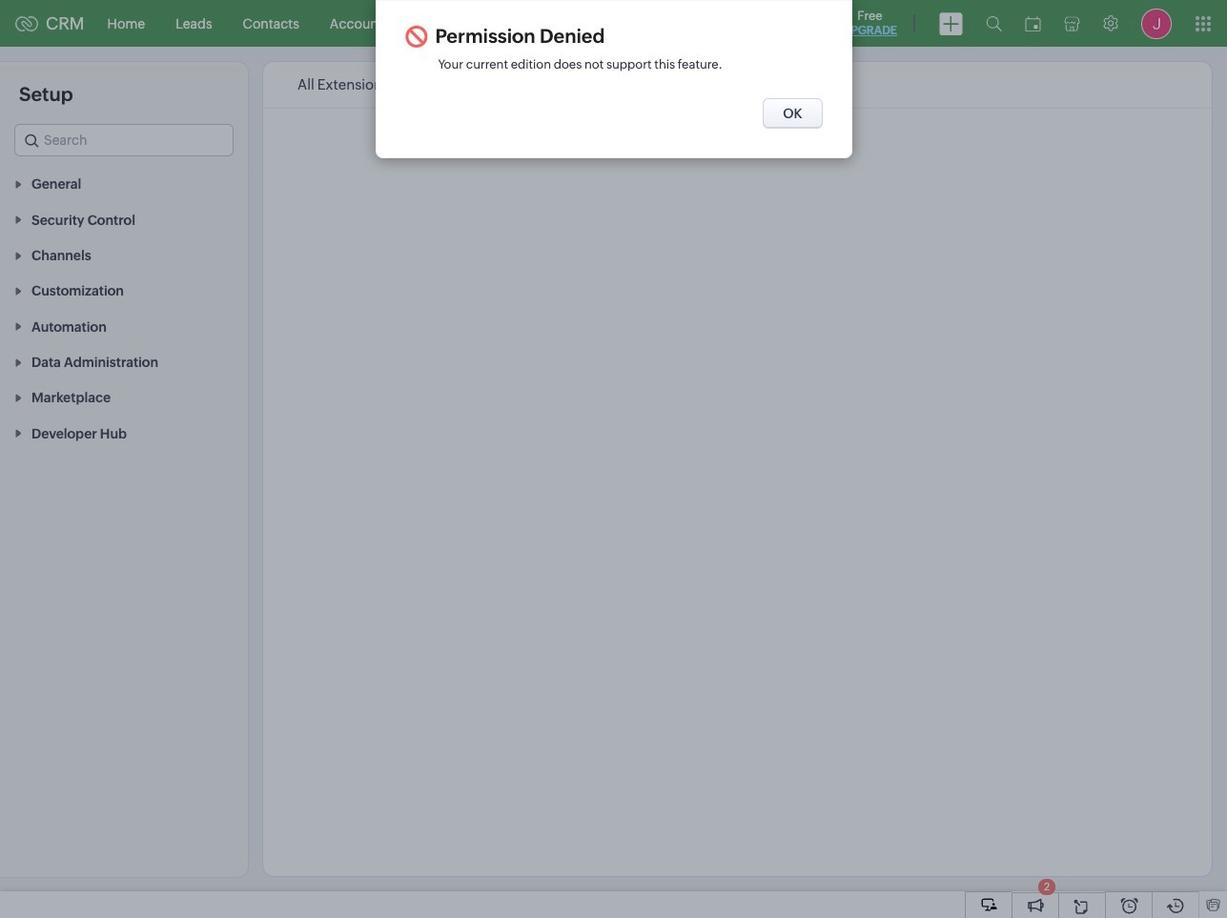 Task type: locate. For each thing, give the bounding box(es) containing it.
calendar image
[[1025, 16, 1041, 31]]

search element
[[975, 0, 1014, 47]]

create menu image
[[939, 12, 963, 35]]



Task type: describe. For each thing, give the bounding box(es) containing it.
create menu element
[[928, 0, 975, 46]]

logo image
[[15, 16, 38, 31]]

profile element
[[1130, 0, 1184, 46]]

search image
[[986, 15, 1002, 31]]

profile image
[[1142, 8, 1172, 39]]



Task type: vqa. For each thing, say whether or not it's contained in the screenshot.
STICKY NOTES LETS YOU PIN UP PERSONAL NOTES ABOUT YOUR OFFICIAL WORK ITEMS FROM WITHIN YOUR ZOHO CRM. JOT DOWN INFO AS BULLET POINTS, SET REMINDERS, AND CREATE TO-DOS WHILE YOU ARE ON A CALL WITH YOUR CUSTOMERS. STAY ON TOP OF YOUR CUSTOMERS' INFO BEFORE YOU ENGAGE WITH THEM USING NOTES!
no



